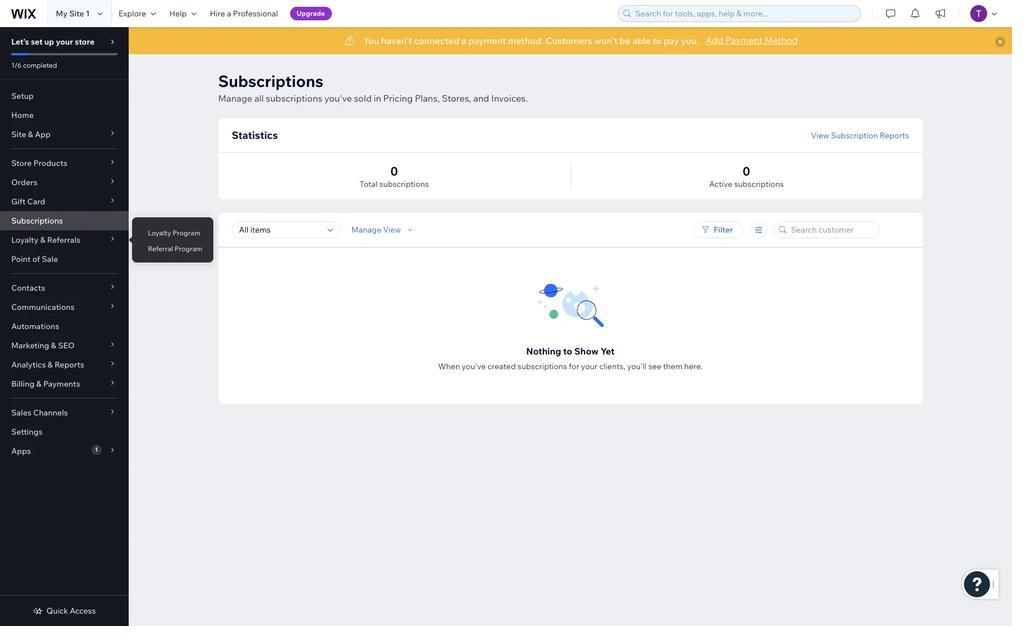 Task type: vqa. For each thing, say whether or not it's contained in the screenshot.
1/8 completed
no



Task type: describe. For each thing, give the bounding box(es) containing it.
hire a professional
[[210, 8, 278, 19]]

connected
[[414, 35, 460, 46]]

you'll
[[628, 362, 647, 372]]

explore
[[119, 8, 146, 19]]

1 horizontal spatial manage
[[352, 225, 382, 235]]

settings
[[11, 427, 43, 437]]

in
[[374, 93, 382, 104]]

loyalty
[[11, 235, 38, 245]]

payment
[[469, 35, 506, 46]]

your inside nothing to show yet when you've created subscriptions for your clients, you'll see them here.
[[582, 362, 598, 372]]

of
[[32, 254, 40, 264]]

payments
[[43, 379, 80, 389]]

gift card button
[[0, 192, 129, 211]]

access
[[70, 606, 96, 616]]

sidebar element
[[0, 27, 129, 627]]

nothing to show yet when you've created subscriptions for your clients, you'll see them here.
[[439, 346, 703, 372]]

here.
[[685, 362, 703, 372]]

billing & payments
[[11, 379, 80, 389]]

loyalty & referrals
[[11, 235, 81, 245]]

point of sale
[[11, 254, 58, 264]]

site & app button
[[0, 125, 129, 144]]

you haven't connected a payment method. customers won't be able to pay you.
[[364, 35, 700, 46]]

communications button
[[0, 298, 129, 317]]

marketing & seo button
[[0, 336, 129, 355]]

plans,
[[415, 93, 440, 104]]

statistics
[[232, 129, 278, 142]]

point of sale link
[[0, 250, 129, 269]]

marketing
[[11, 341, 49, 351]]

be
[[620, 35, 631, 46]]

communications
[[11, 302, 75, 312]]

billing & payments button
[[0, 375, 129, 394]]

stores,
[[442, 93, 472, 104]]

up
[[44, 37, 54, 47]]

alert containing add payment method
[[129, 27, 1013, 54]]

filter button
[[694, 221, 744, 238]]

total
[[360, 179, 378, 189]]

subscriptions link
[[0, 211, 129, 230]]

and
[[474, 93, 490, 104]]

method.
[[508, 35, 544, 46]]

help
[[169, 8, 187, 19]]

completed
[[23, 61, 57, 69]]

1 inside sidebar element
[[95, 446, 98, 454]]

app
[[35, 129, 51, 140]]

add payment method link
[[706, 33, 798, 47]]

0 for 0 total subscriptions
[[391, 164, 398, 179]]

upgrade button
[[290, 7, 332, 20]]

help button
[[163, 0, 203, 27]]

see
[[649, 362, 662, 372]]

Search customer field
[[788, 222, 876, 238]]

apps
[[11, 446, 31, 456]]

0 for 0 active subscriptions
[[743, 164, 751, 179]]

card
[[27, 197, 45, 207]]

sold
[[354, 93, 372, 104]]

marketing & seo
[[11, 341, 75, 351]]

manage view
[[352, 225, 401, 235]]

subscriptions manage all subscriptions you've sold in pricing plans, stores, and invoices.
[[218, 71, 528, 104]]

0 horizontal spatial a
[[227, 8, 231, 19]]

store products
[[11, 158, 67, 168]]

you've inside nothing to show yet when you've created subscriptions for your clients, you'll see them here.
[[462, 362, 486, 372]]

pay
[[664, 35, 680, 46]]

quick
[[47, 606, 68, 616]]

them
[[664, 362, 683, 372]]

store products button
[[0, 154, 129, 173]]

to inside nothing to show yet when you've created subscriptions for your clients, you'll see them here.
[[564, 346, 573, 357]]

subscriptions inside 0 total subscriptions
[[380, 179, 429, 189]]

sales
[[11, 408, 31, 418]]

filter
[[714, 225, 734, 235]]

billing
[[11, 379, 35, 389]]

0 total subscriptions
[[360, 164, 429, 189]]

my site 1
[[56, 8, 90, 19]]

orders button
[[0, 173, 129, 192]]

0 active subscriptions
[[710, 164, 784, 189]]

manage view button
[[352, 225, 415, 235]]

& for loyalty
[[40, 235, 45, 245]]

payment
[[726, 34, 763, 46]]

quick access button
[[33, 606, 96, 616]]

active
[[710, 179, 733, 189]]



Task type: locate. For each thing, give the bounding box(es) containing it.
0 vertical spatial your
[[56, 37, 73, 47]]

site right my
[[69, 8, 84, 19]]

0 horizontal spatial manage
[[218, 93, 253, 104]]

subscriptions inside nothing to show yet when you've created subscriptions for your clients, you'll see them here.
[[518, 362, 568, 372]]

0 vertical spatial a
[[227, 8, 231, 19]]

clients,
[[600, 362, 626, 372]]

subscriptions down nothing
[[518, 362, 568, 372]]

1 vertical spatial a
[[462, 35, 467, 46]]

0 vertical spatial to
[[653, 35, 662, 46]]

0 vertical spatial 1
[[86, 8, 90, 19]]

subscriptions for subscriptions
[[11, 216, 63, 226]]

channels
[[33, 408, 68, 418]]

home
[[11, 110, 34, 120]]

& for site
[[28, 129, 33, 140]]

1 vertical spatial reports
[[55, 360, 84, 370]]

subscriptions inside 0 active subscriptions
[[735, 179, 784, 189]]

home link
[[0, 106, 129, 125]]

0 horizontal spatial 1
[[86, 8, 90, 19]]

0 horizontal spatial view
[[383, 225, 401, 235]]

view subscription reports button
[[812, 130, 910, 141]]

sales channels button
[[0, 403, 129, 423]]

1 vertical spatial subscriptions
[[11, 216, 63, 226]]

subscriptions inside subscriptions manage all subscriptions you've sold in pricing plans, stores, and invoices.
[[266, 93, 323, 104]]

pricing
[[384, 93, 413, 104]]

you
[[364, 35, 379, 46]]

reports down "seo"
[[55, 360, 84, 370]]

orders
[[11, 177, 37, 188]]

seo
[[58, 341, 75, 351]]

1 right my
[[86, 8, 90, 19]]

reports for view subscription reports
[[880, 130, 910, 141]]

customers
[[546, 35, 593, 46]]

let's set up your store
[[11, 37, 95, 47]]

to
[[653, 35, 662, 46], [564, 346, 573, 357]]

reports right the subscription
[[880, 130, 910, 141]]

alert
[[129, 27, 1013, 54]]

subscriptions right total
[[380, 179, 429, 189]]

0 horizontal spatial 0
[[391, 164, 398, 179]]

1 horizontal spatial 0
[[743, 164, 751, 179]]

0 horizontal spatial reports
[[55, 360, 84, 370]]

yet
[[601, 346, 615, 357]]

subscription
[[832, 130, 879, 141]]

loyalty & referrals button
[[0, 230, 129, 250]]

nothing
[[527, 346, 562, 357]]

set
[[31, 37, 43, 47]]

& up the billing & payments
[[48, 360, 53, 370]]

setup link
[[0, 86, 129, 106]]

0 vertical spatial site
[[69, 8, 84, 19]]

subscriptions down card
[[11, 216, 63, 226]]

add payment method
[[706, 34, 798, 46]]

1 vertical spatial view
[[383, 225, 401, 235]]

manage left all
[[218, 93, 253, 104]]

1
[[86, 8, 90, 19], [95, 446, 98, 454]]

haven't
[[382, 35, 412, 46]]

contacts button
[[0, 279, 129, 298]]

0 vertical spatial view
[[812, 130, 830, 141]]

hire
[[210, 8, 225, 19]]

store
[[11, 158, 32, 168]]

view subscription reports
[[812, 130, 910, 141]]

0 horizontal spatial site
[[11, 129, 26, 140]]

& right billing
[[36, 379, 42, 389]]

Search for tools, apps, help & more... field
[[632, 6, 858, 21]]

upgrade
[[297, 9, 325, 18]]

1 down settings link
[[95, 446, 98, 454]]

you've right "when"
[[462, 362, 486, 372]]

subscriptions inside subscriptions manage all subscriptions you've sold in pricing plans, stores, and invoices.
[[218, 71, 324, 91]]

view
[[812, 130, 830, 141], [383, 225, 401, 235]]

a
[[227, 8, 231, 19], [462, 35, 467, 46]]

0 horizontal spatial your
[[56, 37, 73, 47]]

reports inside popup button
[[55, 360, 84, 370]]

all
[[255, 93, 264, 104]]

0 inside 0 total subscriptions
[[391, 164, 398, 179]]

a right the hire
[[227, 8, 231, 19]]

1 horizontal spatial reports
[[880, 130, 910, 141]]

1 vertical spatial your
[[582, 362, 598, 372]]

subscriptions up all
[[218, 71, 324, 91]]

settings link
[[0, 423, 129, 442]]

let's
[[11, 37, 29, 47]]

1 horizontal spatial site
[[69, 8, 84, 19]]

0 inside 0 active subscriptions
[[743, 164, 751, 179]]

& for billing
[[36, 379, 42, 389]]

1 horizontal spatial a
[[462, 35, 467, 46]]

method
[[765, 34, 798, 46]]

1 horizontal spatial to
[[653, 35, 662, 46]]

1 0 from the left
[[391, 164, 398, 179]]

view down 0 total subscriptions
[[383, 225, 401, 235]]

1 horizontal spatial 1
[[95, 446, 98, 454]]

your right for
[[582, 362, 598, 372]]

you've inside subscriptions manage all subscriptions you've sold in pricing plans, stores, and invoices.
[[325, 93, 352, 104]]

& for marketing
[[51, 341, 56, 351]]

professional
[[233, 8, 278, 19]]

quick access
[[47, 606, 96, 616]]

2 0 from the left
[[743, 164, 751, 179]]

your right up
[[56, 37, 73, 47]]

reports for analytics & reports
[[55, 360, 84, 370]]

gift
[[11, 197, 26, 207]]

contacts
[[11, 283, 45, 293]]

0 vertical spatial manage
[[218, 93, 253, 104]]

& left "seo"
[[51, 341, 56, 351]]

1 vertical spatial site
[[11, 129, 26, 140]]

you've left sold
[[325, 93, 352, 104]]

your
[[56, 37, 73, 47], [582, 362, 598, 372]]

0 vertical spatial reports
[[880, 130, 910, 141]]

able
[[633, 35, 651, 46]]

subscriptions
[[266, 93, 323, 104], [380, 179, 429, 189], [735, 179, 784, 189], [518, 362, 568, 372]]

subscriptions right all
[[266, 93, 323, 104]]

& right loyalty at the top
[[40, 235, 45, 245]]

1/6 completed
[[11, 61, 57, 69]]

1 vertical spatial to
[[564, 346, 573, 357]]

subscriptions for subscriptions manage all subscriptions you've sold in pricing plans, stores, and invoices.
[[218, 71, 324, 91]]

a left payment
[[462, 35, 467, 46]]

automations
[[11, 321, 59, 332]]

Unsaved view field
[[236, 222, 324, 238]]

automations link
[[0, 317, 129, 336]]

view left the subscription
[[812, 130, 830, 141]]

your inside sidebar element
[[56, 37, 73, 47]]

sales channels
[[11, 408, 68, 418]]

site down 'home'
[[11, 129, 26, 140]]

site & app
[[11, 129, 51, 140]]

& left app
[[28, 129, 33, 140]]

0 horizontal spatial subscriptions
[[11, 216, 63, 226]]

0 horizontal spatial to
[[564, 346, 573, 357]]

1 vertical spatial you've
[[462, 362, 486, 372]]

1 vertical spatial 1
[[95, 446, 98, 454]]

show
[[575, 346, 599, 357]]

store
[[75, 37, 95, 47]]

& for analytics
[[48, 360, 53, 370]]

0 vertical spatial subscriptions
[[218, 71, 324, 91]]

analytics & reports
[[11, 360, 84, 370]]

referrals
[[47, 235, 81, 245]]

1 horizontal spatial your
[[582, 362, 598, 372]]

1/6
[[11, 61, 22, 69]]

subscriptions right active
[[735, 179, 784, 189]]

0 vertical spatial you've
[[325, 93, 352, 104]]

analytics & reports button
[[0, 355, 129, 375]]

analytics
[[11, 360, 46, 370]]

subscriptions inside sidebar element
[[11, 216, 63, 226]]

1 vertical spatial manage
[[352, 225, 382, 235]]

created
[[488, 362, 516, 372]]

1 horizontal spatial view
[[812, 130, 830, 141]]

when
[[439, 362, 460, 372]]

1 horizontal spatial subscriptions
[[218, 71, 324, 91]]

for
[[569, 362, 580, 372]]

manage down total
[[352, 225, 382, 235]]

0 horizontal spatial you've
[[325, 93, 352, 104]]

& inside dropdown button
[[40, 235, 45, 245]]

you've
[[325, 93, 352, 104], [462, 362, 486, 372]]

to left pay
[[653, 35, 662, 46]]

a inside alert
[[462, 35, 467, 46]]

products
[[33, 158, 67, 168]]

1 horizontal spatial you've
[[462, 362, 486, 372]]

hire a professional link
[[203, 0, 285, 27]]

sale
[[42, 254, 58, 264]]

subscriptions
[[218, 71, 324, 91], [11, 216, 63, 226]]

manage inside subscriptions manage all subscriptions you've sold in pricing plans, stores, and invoices.
[[218, 93, 253, 104]]

add
[[706, 34, 724, 46]]

&
[[28, 129, 33, 140], [40, 235, 45, 245], [51, 341, 56, 351], [48, 360, 53, 370], [36, 379, 42, 389]]

to up for
[[564, 346, 573, 357]]

site inside dropdown button
[[11, 129, 26, 140]]



